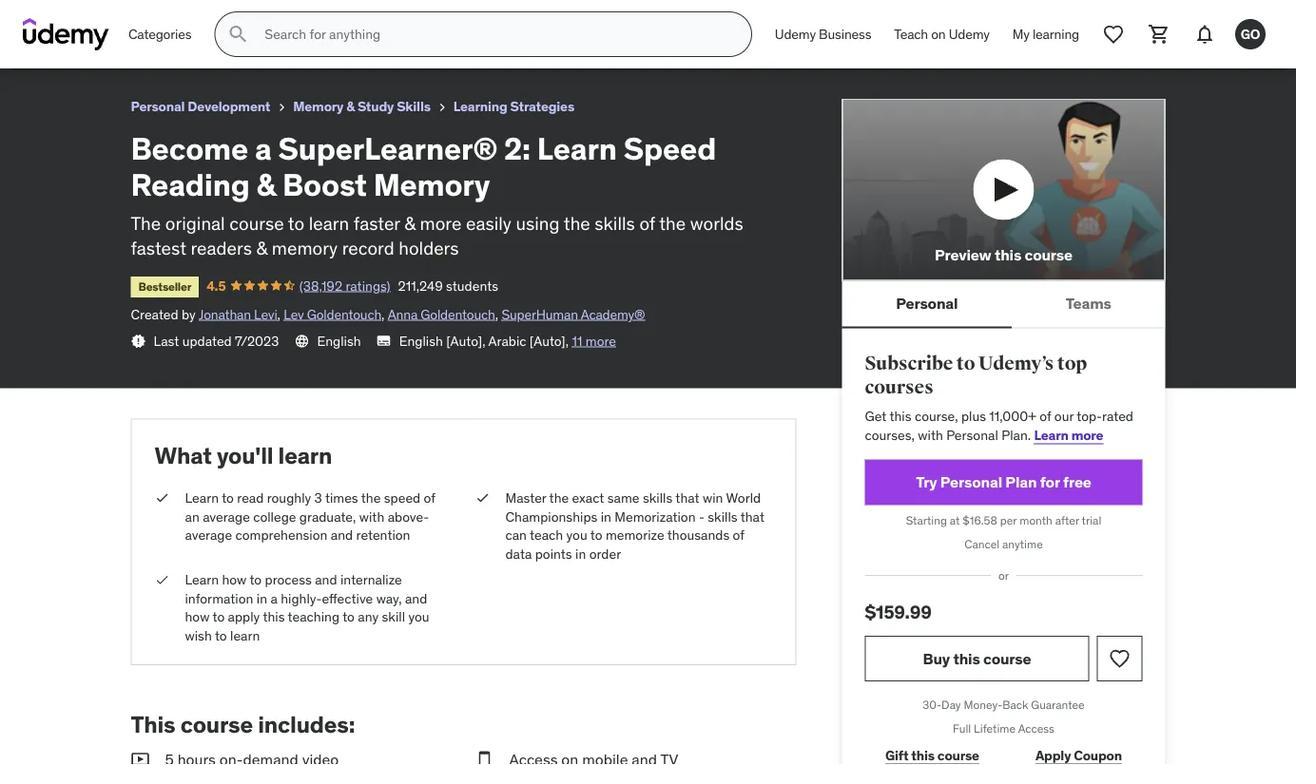 Task type: vqa. For each thing, say whether or not it's contained in the screenshot.
the &
yes



Task type: describe. For each thing, give the bounding box(es) containing it.
become for become a superlearner® 2: learn speed reading & boost memory the original course to learn faster & more easily using the skills of the worlds fastest readers & memory record holders
[[131, 129, 248, 167]]

personal button
[[842, 281, 1012, 326]]

superlearner® for become a superlearner® 2: learn speed reading & boost memory the original course to learn faster & more easily using the skills of the worlds fastest readers & memory record holders
[[278, 129, 497, 167]]

& right the readers
[[256, 237, 267, 260]]

buy this course
[[923, 649, 1031, 669]]

to inside subscribe to udemy's top courses
[[957, 352, 975, 375]]

course right this
[[180, 710, 253, 739]]

more inside become a superlearner® 2: learn speed reading & boost memory the original course to learn faster & more easily using the skills of the worlds fastest readers & memory record holders
[[420, 212, 462, 235]]

[auto]
[[530, 332, 566, 349]]

1 vertical spatial wishlist image
[[1108, 648, 1131, 671]]

college
[[253, 508, 296, 525]]

with inside learn to read roughly 3 times the speed of an average college graduate, with above- average comprehension and retention
[[359, 508, 384, 525]]

includes:
[[258, 710, 355, 739]]

& up memory at the top of page
[[256, 166, 276, 204]]

xsmall image for last
[[131, 334, 146, 349]]

2 small image from the left
[[475, 750, 494, 766]]

become for become a superlearner® 2: learn speed reading & boost memory
[[15, 8, 75, 28]]

levi
[[254, 306, 277, 323]]

1 horizontal spatial in
[[575, 545, 586, 562]]

, up [auto], arabic
[[495, 306, 498, 323]]

rated
[[1102, 408, 1134, 425]]

full
[[953, 721, 971, 736]]

preview this course
[[935, 245, 1073, 265]]

learning
[[453, 98, 507, 115]]

, left lev
[[277, 306, 281, 323]]

top
[[1057, 352, 1087, 375]]

udemy business link
[[764, 11, 883, 57]]

access
[[1018, 721, 1055, 736]]

, left 11
[[566, 332, 569, 349]]

speed for become a superlearner® 2: learn speed reading & boost memory
[[265, 8, 311, 28]]

subscribe to udemy's top courses
[[865, 352, 1087, 399]]

faster
[[354, 212, 400, 235]]

shopping cart with 0 items image
[[1148, 23, 1171, 46]]

categories
[[128, 25, 191, 43]]

to down information
[[213, 609, 225, 626]]

1 horizontal spatial (38,192 ratings)
[[299, 277, 390, 294]]

1 horizontal spatial skills
[[643, 489, 673, 507]]

times
[[325, 489, 358, 507]]

english [auto], arabic [auto] , 11 more
[[399, 332, 616, 349]]

1 vertical spatial (38,192
[[299, 277, 342, 294]]

0 vertical spatial students
[[279, 33, 331, 50]]

2 horizontal spatial more
[[1071, 427, 1103, 444]]

academy®
[[581, 306, 645, 323]]

by
[[182, 306, 196, 323]]

3
[[314, 489, 322, 507]]

speed for become a superlearner® 2: learn speed reading & boost memory the original course to learn faster & more easily using the skills of the worlds fastest readers & memory record holders
[[624, 129, 716, 167]]

learn right categories
[[221, 8, 261, 28]]

what you'll learn
[[155, 442, 332, 470]]

or
[[999, 569, 1009, 583]]

an
[[185, 508, 199, 525]]

starting at $16.58 per month after trial cancel anytime
[[906, 514, 1102, 552]]

personal development
[[131, 98, 270, 115]]

learn inside become a superlearner® 2: learn speed reading & boost memory the original course to learn faster & more easily using the skills of the worlds fastest readers & memory record holders
[[537, 129, 617, 167]]

learning strategies
[[453, 98, 574, 115]]

data
[[505, 545, 532, 562]]

for
[[1040, 473, 1060, 492]]

1 udemy from the left
[[775, 25, 816, 43]]

30-day money-back guarantee full lifetime access
[[923, 698, 1085, 736]]

same
[[607, 489, 640, 507]]

0 vertical spatial that
[[676, 489, 700, 507]]

this for buy
[[953, 649, 980, 669]]

this
[[131, 710, 175, 739]]

of inside learn to read roughly 3 times the speed of an average college graduate, with above- average comprehension and retention
[[424, 489, 435, 507]]

english for english
[[317, 332, 361, 349]]

gift this course link
[[865, 737, 1000, 766]]

starting
[[906, 514, 947, 529]]

original
[[165, 212, 225, 235]]

skill
[[382, 609, 405, 626]]

0 vertical spatial average
[[203, 508, 250, 525]]

1 goldentouch from the left
[[307, 306, 381, 323]]

anytime
[[1002, 537, 1043, 552]]

read
[[237, 489, 264, 507]]

fastest
[[131, 237, 186, 260]]

1 horizontal spatial that
[[741, 508, 765, 525]]

win
[[703, 489, 723, 507]]

memorization
[[615, 508, 696, 525]]

& up study
[[378, 8, 388, 28]]

the
[[131, 212, 161, 235]]

my learning
[[1013, 25, 1079, 43]]

gift
[[885, 747, 909, 764]]

to inside learn to read roughly 3 times the speed of an average college graduate, with above- average comprehension and retention
[[222, 489, 234, 507]]

graduate,
[[299, 508, 356, 525]]

this inside learn how to process and internalize information in a highly-effective way, and how to apply this teaching to any skill you wish to learn
[[263, 609, 285, 626]]

personal inside the personal development link
[[131, 98, 185, 115]]

Search for anything text field
[[261, 18, 728, 50]]

subscribe
[[865, 352, 953, 375]]

skills
[[397, 98, 431, 115]]

$16.58
[[963, 514, 997, 529]]

lev goldentouch link
[[284, 306, 381, 323]]

2: for become a superlearner® 2: learn speed reading & boost memory
[[204, 8, 218, 28]]

what
[[155, 442, 212, 470]]

this course includes:
[[131, 710, 355, 739]]

at
[[950, 514, 960, 529]]

try personal plan for free link
[[865, 460, 1143, 506]]

learn for learn more
[[1034, 427, 1069, 444]]

to right wish
[[215, 627, 227, 645]]

0 horizontal spatial ratings)
[[179, 33, 224, 50]]

master
[[505, 489, 546, 507]]

memory
[[272, 237, 338, 260]]

any
[[358, 609, 379, 626]]

skills inside become a superlearner® 2: learn speed reading & boost memory the original course to learn faster & more easily using the skills of the worlds fastest readers & memory record holders
[[595, 212, 635, 235]]

1 vertical spatial average
[[185, 527, 232, 544]]

anna
[[388, 306, 418, 323]]

course inside become a superlearner® 2: learn speed reading & boost memory the original course to learn faster & more easily using the skills of the worlds fastest readers & memory record holders
[[229, 212, 284, 235]]

last
[[154, 332, 179, 349]]

created
[[131, 306, 178, 323]]

submit search image
[[227, 23, 249, 46]]

1 small image from the left
[[131, 750, 150, 766]]

apply coupon button
[[1015, 737, 1143, 766]]

reading for become a superlearner® 2: learn speed reading & boost memory the original course to learn faster & more easily using the skills of the worlds fastest readers & memory record holders
[[131, 166, 250, 204]]

& left study
[[346, 98, 355, 115]]

buy
[[923, 649, 950, 669]]

worlds
[[690, 212, 743, 235]]

teams button
[[1012, 281, 1165, 326]]

jonathan
[[199, 306, 251, 323]]

the right using
[[564, 212, 590, 235]]

0 horizontal spatial 211,249 students
[[231, 33, 331, 50]]

updated
[[182, 332, 232, 349]]

0 horizontal spatial 211,249
[[231, 33, 276, 50]]

in inside learn how to process and internalize information in a highly-effective way, and how to apply this teaching to any skill you wish to learn
[[257, 590, 267, 607]]

exact
[[572, 489, 604, 507]]

learn for learn how to process and internalize information in a highly-effective way, and how to apply this teaching to any skill you wish to learn
[[185, 572, 219, 589]]

teams
[[1066, 294, 1112, 313]]

process
[[265, 572, 312, 589]]

get
[[865, 408, 887, 425]]

my
[[1013, 25, 1030, 43]]

a for become a superlearner® 2: learn speed reading & boost memory the original course to learn faster & more easily using the skills of the worlds fastest readers & memory record holders
[[255, 129, 272, 167]]

memory for become a superlearner® 2: learn speed reading & boost memory
[[438, 8, 497, 28]]

strategies
[[510, 98, 574, 115]]

master the exact same skills that win world championships in memorization - skills that can teach you to memorize thousands of data points in order
[[505, 489, 765, 562]]

on
[[931, 25, 946, 43]]

this for get
[[890, 408, 912, 425]]

study
[[358, 98, 394, 115]]

1 vertical spatial more
[[586, 332, 616, 349]]

boost for become a superlearner® 2: learn speed reading & boost memory the original course to learn faster & more easily using the skills of the worlds fastest readers & memory record holders
[[282, 166, 367, 204]]

2: for become a superlearner® 2: learn speed reading & boost memory the original course to learn faster & more easily using the skills of the worlds fastest readers & memory record holders
[[504, 129, 531, 167]]

jonathan levi link
[[199, 306, 277, 323]]

plan.
[[1002, 427, 1031, 444]]

plus
[[961, 408, 986, 425]]



Task type: locate. For each thing, give the bounding box(es) containing it.
1 vertical spatial superlearner®
[[278, 129, 497, 167]]

last updated 7/2023
[[154, 332, 279, 349]]

this right buy in the bottom of the page
[[953, 649, 980, 669]]

0 vertical spatial wishlist image
[[1102, 23, 1125, 46]]

(38,192 ratings) left submit search image
[[132, 33, 224, 50]]

course for gift this course
[[938, 747, 979, 764]]

wish
[[185, 627, 212, 645]]

0 vertical spatial how
[[222, 572, 247, 589]]

2 udemy from the left
[[949, 25, 990, 43]]

with down course, on the bottom right of page
[[918, 427, 943, 444]]

1 horizontal spatial speed
[[624, 129, 716, 167]]

course inside button
[[983, 649, 1031, 669]]

to inside become a superlearner® 2: learn speed reading & boost memory the original course to learn faster & more easily using the skills of the worlds fastest readers & memory record holders
[[288, 212, 304, 235]]

0 vertical spatial 211,249 students
[[231, 33, 331, 50]]

buy this course button
[[865, 636, 1089, 682]]

learn
[[309, 212, 349, 235], [278, 442, 332, 470], [230, 627, 260, 645]]

skills right -
[[708, 508, 738, 525]]

1 vertical spatial a
[[255, 129, 272, 167]]

1 vertical spatial boost
[[282, 166, 367, 204]]

a inside become a superlearner® 2: learn speed reading & boost memory the original course to learn faster & more easily using the skills of the worlds fastest readers & memory record holders
[[255, 129, 272, 167]]

after
[[1055, 514, 1079, 529]]

$159.99
[[865, 601, 932, 624]]

(38,192 up personal development
[[132, 33, 175, 50]]

roughly
[[267, 489, 311, 507]]

memory inside become a superlearner® 2: learn speed reading & boost memory the original course to learn faster & more easily using the skills of the worlds fastest readers & memory record holders
[[373, 166, 490, 204]]

the inside master the exact same skills that win world championships in memorization - skills that can teach you to memorize thousands of data points in order
[[549, 489, 569, 507]]

1 vertical spatial with
[[359, 508, 384, 525]]

1 horizontal spatial udemy
[[949, 25, 990, 43]]

learn up information
[[185, 572, 219, 589]]

(38,192 up lev goldentouch link on the left of the page
[[299, 277, 342, 294]]

teach on udemy
[[894, 25, 990, 43]]

211,249 down become a superlearner® 2: learn speed reading & boost memory
[[231, 33, 276, 50]]

1 horizontal spatial students
[[446, 277, 498, 294]]

1 horizontal spatial 211,249 students
[[398, 277, 498, 294]]

highly-
[[281, 590, 322, 607]]

to left read
[[222, 489, 234, 507]]

speed right submit search image
[[265, 8, 311, 28]]

the inside learn to read roughly 3 times the speed of an average college graduate, with above- average comprehension and retention
[[361, 489, 381, 507]]

reading up the original
[[131, 166, 250, 204]]

0 horizontal spatial with
[[359, 508, 384, 525]]

1 vertical spatial how
[[185, 609, 210, 626]]

30-
[[923, 698, 942, 712]]

0 horizontal spatial become
[[15, 8, 75, 28]]

udemy
[[775, 25, 816, 43], [949, 25, 990, 43]]

learning strategies link
[[453, 95, 574, 119]]

1 horizontal spatial 2:
[[504, 129, 531, 167]]

1 horizontal spatial bestseller
[[138, 279, 191, 294]]

0 horizontal spatial goldentouch
[[307, 306, 381, 323]]

boost up skills
[[392, 8, 434, 28]]

and
[[331, 527, 353, 544], [315, 572, 337, 589], [405, 590, 427, 607]]

you inside learn how to process and internalize information in a highly-effective way, and how to apply this teaching to any skill you wish to learn
[[408, 609, 429, 626]]

course for preview this course
[[1025, 245, 1073, 265]]

more right 11
[[586, 332, 616, 349]]

superlearner® for become a superlearner® 2: learn speed reading & boost memory
[[90, 8, 201, 28]]

of inside master the exact same skills that win world championships in memorization - skills that can teach you to memorize thousands of data points in order
[[733, 527, 744, 544]]

this inside get this course, plus 11,000+ of our top-rated courses, with personal plan.
[[890, 408, 912, 425]]

points
[[535, 545, 572, 562]]

how up wish
[[185, 609, 210, 626]]

small image
[[131, 750, 150, 766], [475, 750, 494, 766]]

0 vertical spatial superlearner®
[[90, 8, 201, 28]]

0 horizontal spatial xsmall image
[[131, 334, 146, 349]]

boost
[[392, 8, 434, 28], [282, 166, 367, 204]]

1 horizontal spatial reading
[[315, 8, 375, 28]]

with
[[918, 427, 943, 444], [359, 508, 384, 525]]

0 horizontal spatial how
[[185, 609, 210, 626]]

speed
[[384, 489, 421, 507]]

speed inside become a superlearner® 2: learn speed reading & boost memory the original course to learn faster & more easily using the skills of the worlds fastest readers & memory record holders
[[624, 129, 716, 167]]

2: left submit search image
[[204, 8, 218, 28]]

how up information
[[222, 572, 247, 589]]

more down top- at the bottom of the page
[[1071, 427, 1103, 444]]

you right skill
[[408, 609, 429, 626]]

retention
[[356, 527, 410, 544]]

speed up worlds
[[624, 129, 716, 167]]

0 vertical spatial in
[[601, 508, 611, 525]]

2 vertical spatial in
[[257, 590, 267, 607]]

2 horizontal spatial in
[[601, 508, 611, 525]]

boost for become a superlearner® 2: learn speed reading & boost memory
[[392, 8, 434, 28]]

xsmall image for master
[[475, 489, 490, 508]]

1 vertical spatial ratings)
[[346, 277, 390, 294]]

preview
[[935, 245, 991, 265]]

preview this course button
[[842, 99, 1165, 281]]

0 vertical spatial more
[[420, 212, 462, 235]]

boost up faster
[[282, 166, 367, 204]]

lev
[[284, 306, 304, 323]]

course language image
[[294, 334, 310, 349]]

0 horizontal spatial students
[[279, 33, 331, 50]]

personal down the preview
[[896, 294, 958, 313]]

and right way,
[[405, 590, 427, 607]]

1 vertical spatial skills
[[643, 489, 673, 507]]

course up teams
[[1025, 245, 1073, 265]]

superlearner® down study
[[278, 129, 497, 167]]

211,249 students up anna goldentouch link
[[398, 277, 498, 294]]

-
[[699, 508, 705, 525]]

0 horizontal spatial more
[[420, 212, 462, 235]]

in
[[601, 508, 611, 525], [575, 545, 586, 562], [257, 590, 267, 607]]

teach
[[894, 25, 928, 43]]

1 vertical spatial learn
[[278, 442, 332, 470]]

learn inside learn to read roughly 3 times the speed of an average college graduate, with above- average comprehension and retention
[[185, 489, 219, 507]]

0 vertical spatial speed
[[265, 8, 311, 28]]

1 vertical spatial 4.5
[[207, 277, 226, 294]]

plan
[[1006, 473, 1037, 492]]

ratings) left submit search image
[[179, 33, 224, 50]]

tab list
[[842, 281, 1165, 328]]

1 horizontal spatial become
[[131, 129, 248, 167]]

to up order
[[590, 527, 602, 544]]

the
[[564, 212, 590, 235], [659, 212, 686, 235], [361, 489, 381, 507], [549, 489, 569, 507]]

course up the readers
[[229, 212, 284, 235]]

1 horizontal spatial how
[[222, 572, 247, 589]]

skills up memorization
[[643, 489, 673, 507]]

learn inside become a superlearner® 2: learn speed reading & boost memory the original course to learn faster & more easily using the skills of the worlds fastest readers & memory record holders
[[309, 212, 349, 235]]

1 vertical spatial 211,249 students
[[398, 277, 498, 294]]

skills right using
[[595, 212, 635, 235]]

personal
[[131, 98, 185, 115], [896, 294, 958, 313], [946, 427, 998, 444], [940, 473, 1002, 492]]

, left anna
[[381, 306, 385, 323]]

way,
[[376, 590, 402, 607]]

and down the graduate,
[[331, 527, 353, 544]]

0 horizontal spatial udemy
[[775, 25, 816, 43]]

this inside button
[[995, 245, 1022, 265]]

learn up memory at the top of page
[[309, 212, 349, 235]]

of inside become a superlearner® 2: learn speed reading & boost memory the original course to learn faster & more easily using the skills of the worlds fastest readers & memory record holders
[[639, 212, 655, 235]]

you'll
[[217, 442, 273, 470]]

to
[[288, 212, 304, 235], [957, 352, 975, 375], [222, 489, 234, 507], [590, 527, 602, 544], [250, 572, 262, 589], [213, 609, 225, 626], [342, 609, 355, 626], [215, 627, 227, 645]]

bestseller
[[23, 36, 76, 50], [138, 279, 191, 294]]

teach
[[530, 527, 563, 544]]

you inside master the exact same skills that win world championships in memorization - skills that can teach you to memorize thousands of data points in order
[[566, 527, 587, 544]]

4.5 up jonathan
[[207, 277, 226, 294]]

[auto], arabic
[[446, 332, 526, 349]]

personal left development
[[131, 98, 185, 115]]

0 horizontal spatial skills
[[595, 212, 635, 235]]

211,249 students down become a superlearner® 2: learn speed reading & boost memory
[[231, 33, 331, 50]]

11 more button
[[572, 332, 616, 350]]

udemy business
[[775, 25, 871, 43]]

7/2023
[[235, 332, 279, 349]]

0 horizontal spatial reading
[[131, 166, 250, 204]]

english for english [auto], arabic [auto] , 11 more
[[399, 332, 443, 349]]

0 horizontal spatial (38,192
[[132, 33, 175, 50]]

apply coupon
[[1036, 747, 1122, 764]]

0 vertical spatial boost
[[392, 8, 434, 28]]

above-
[[388, 508, 429, 525]]

our
[[1055, 408, 1074, 425]]

2 vertical spatial and
[[405, 590, 427, 607]]

0 vertical spatial (38,192
[[132, 33, 175, 50]]

learn inside learn how to process and internalize information in a highly-effective way, and how to apply this teaching to any skill you wish to learn
[[230, 627, 260, 645]]

2 vertical spatial skills
[[708, 508, 738, 525]]

can
[[505, 527, 527, 544]]

1 english from the left
[[317, 332, 361, 349]]

teaching
[[288, 609, 340, 626]]

211,249 students
[[231, 33, 331, 50], [398, 277, 498, 294]]

2: inside become a superlearner® 2: learn speed reading & boost memory the original course to learn faster & more easily using the skills of the worlds fastest readers & memory record holders
[[504, 129, 531, 167]]

students down become a superlearner® 2: learn speed reading & boost memory
[[279, 33, 331, 50]]

that up -
[[676, 489, 700, 507]]

effective
[[322, 590, 373, 607]]

0 vertical spatial learn
[[309, 212, 349, 235]]

learn down strategies
[[537, 129, 617, 167]]

you up points
[[566, 527, 587, 544]]

learn up 3
[[278, 442, 332, 470]]

english down lev goldentouch link on the left of the page
[[317, 332, 361, 349]]

2 vertical spatial more
[[1071, 427, 1103, 444]]

apply
[[1036, 747, 1071, 764]]

2 horizontal spatial skills
[[708, 508, 738, 525]]

lifetime
[[974, 721, 1016, 736]]

become inside become a superlearner® 2: learn speed reading & boost memory the original course to learn faster & more easily using the skills of the worlds fastest readers & memory record holders
[[131, 129, 248, 167]]

0 horizontal spatial boost
[[282, 166, 367, 204]]

boost inside become a superlearner® 2: learn speed reading & boost memory the original course to learn faster & more easily using the skills of the worlds fastest readers & memory record holders
[[282, 166, 367, 204]]

learn inside learn how to process and internalize information in a highly-effective way, and how to apply this teaching to any skill you wish to learn
[[185, 572, 219, 589]]

of down world
[[733, 527, 744, 544]]

personal inside personal button
[[896, 294, 958, 313]]

1 horizontal spatial more
[[586, 332, 616, 349]]

0 vertical spatial skills
[[595, 212, 635, 235]]

students up anna goldentouch link
[[446, 277, 498, 294]]

learn down apply
[[230, 627, 260, 645]]

ratings)
[[179, 33, 224, 50], [346, 277, 390, 294]]

learn up an
[[185, 489, 219, 507]]

that down world
[[741, 508, 765, 525]]

11,000+
[[989, 408, 1037, 425]]

superlearner® inside become a superlearner® 2: learn speed reading & boost memory the original course to learn faster & more easily using the skills of the worlds fastest readers & memory record holders
[[278, 129, 497, 167]]

learning
[[1033, 25, 1079, 43]]

a down process
[[270, 590, 278, 607]]

0 horizontal spatial superlearner®
[[90, 8, 201, 28]]

0 vertical spatial you
[[566, 527, 587, 544]]

using
[[516, 212, 560, 235]]

0 vertical spatial (38,192 ratings)
[[132, 33, 224, 50]]

this up courses, on the right bottom of the page
[[890, 408, 912, 425]]

this right the preview
[[995, 245, 1022, 265]]

to up memory at the top of page
[[288, 212, 304, 235]]

1 horizontal spatial you
[[566, 527, 587, 544]]

2 english from the left
[[399, 332, 443, 349]]

1 horizontal spatial boost
[[392, 8, 434, 28]]

this for gift
[[911, 747, 935, 764]]

top-
[[1077, 408, 1102, 425]]

memory
[[438, 8, 497, 28], [293, 98, 344, 115], [373, 166, 490, 204]]

the left worlds
[[659, 212, 686, 235]]

of inside get this course, plus 11,000+ of our top-rated courses, with personal plan.
[[1040, 408, 1051, 425]]

easily
[[466, 212, 512, 235]]

0 vertical spatial 4.5
[[91, 33, 110, 50]]

1 horizontal spatial goldentouch
[[421, 306, 495, 323]]

goldentouch
[[307, 306, 381, 323], [421, 306, 495, 323]]

1 horizontal spatial 4.5
[[207, 277, 226, 294]]

average down read
[[203, 508, 250, 525]]

0 vertical spatial 211,249
[[231, 33, 276, 50]]

to left udemy's
[[957, 352, 975, 375]]

0 horizontal spatial 2:
[[204, 8, 218, 28]]

superlearner® left submit search image
[[90, 8, 201, 28]]

ratings) up created by jonathan levi , lev goldentouch , anna goldentouch , superhuman academy® on the top left of the page
[[346, 277, 390, 294]]

udemy image
[[23, 18, 109, 50]]

that
[[676, 489, 700, 507], [741, 508, 765, 525]]

trial
[[1082, 514, 1102, 529]]

1 horizontal spatial ratings)
[[346, 277, 390, 294]]

order
[[589, 545, 621, 562]]

211,249
[[231, 33, 276, 50], [398, 277, 443, 294]]

and inside learn to read roughly 3 times the speed of an average college graduate, with above- average comprehension and retention
[[331, 527, 353, 544]]

of left worlds
[[639, 212, 655, 235]]

1 horizontal spatial superlearner®
[[278, 129, 497, 167]]

1 vertical spatial (38,192 ratings)
[[299, 277, 390, 294]]

1 horizontal spatial xsmall image
[[475, 489, 490, 508]]

to left process
[[250, 572, 262, 589]]

with up retention
[[359, 508, 384, 525]]

0 vertical spatial 2:
[[204, 8, 218, 28]]

cancel
[[965, 537, 1000, 552]]

1 vertical spatial reading
[[131, 166, 250, 204]]

1 vertical spatial and
[[315, 572, 337, 589]]

1 vertical spatial that
[[741, 508, 765, 525]]

comprehension
[[235, 527, 328, 544]]

learn to read roughly 3 times the speed of an average college graduate, with above- average comprehension and retention
[[185, 489, 435, 544]]

money-
[[964, 698, 1003, 712]]

day
[[942, 698, 961, 712]]

xsmall image
[[131, 334, 146, 349], [475, 489, 490, 508]]

notifications image
[[1194, 23, 1216, 46]]

0 horizontal spatial (38,192 ratings)
[[132, 33, 224, 50]]

memory up holders
[[373, 166, 490, 204]]

in down same
[[601, 508, 611, 525]]

course inside button
[[1025, 245, 1073, 265]]

reading for become a superlearner® 2: learn speed reading & boost memory
[[315, 8, 375, 28]]

in up apply
[[257, 590, 267, 607]]

1 horizontal spatial with
[[918, 427, 943, 444]]

memory left study
[[293, 98, 344, 115]]

average down an
[[185, 527, 232, 544]]

2: down learning strategies link
[[504, 129, 531, 167]]

how
[[222, 572, 247, 589], [185, 609, 210, 626]]

memory for become a superlearner® 2: learn speed reading & boost memory the original course to learn faster & more easily using the skills of the worlds fastest readers & memory record holders
[[373, 166, 490, 204]]

a for become a superlearner® 2: learn speed reading & boost memory
[[78, 8, 86, 28]]

this inside button
[[953, 649, 980, 669]]

1 vertical spatial 211,249
[[398, 277, 443, 294]]

& up holders
[[404, 212, 416, 235]]

2 goldentouch from the left
[[421, 306, 495, 323]]

try
[[916, 473, 937, 492]]

this right apply
[[263, 609, 285, 626]]

and up effective
[[315, 572, 337, 589]]

course down full
[[938, 747, 979, 764]]

4.5 left the categories dropdown button
[[91, 33, 110, 50]]

0 vertical spatial bestseller
[[23, 36, 76, 50]]

anna goldentouch link
[[388, 306, 495, 323]]

tab list containing personal
[[842, 281, 1165, 328]]

course for buy this course
[[983, 649, 1031, 669]]

reading inside become a superlearner® 2: learn speed reading & boost memory the original course to learn faster & more easily using the skills of the worlds fastest readers & memory record holders
[[131, 166, 250, 204]]

personal inside try personal plan for free link
[[940, 473, 1002, 492]]

1 vertical spatial you
[[408, 609, 429, 626]]

with inside get this course, plus 11,000+ of our top-rated courses, with personal plan.
[[918, 427, 943, 444]]

1 vertical spatial 2:
[[504, 129, 531, 167]]

information
[[185, 590, 253, 607]]

211,249 up anna
[[398, 277, 443, 294]]

this for preview
[[995, 245, 1022, 265]]

goldentouch up closed captions icon
[[307, 306, 381, 323]]

superhuman academy® link
[[502, 306, 645, 323]]

to down effective
[[342, 609, 355, 626]]

2 vertical spatial learn
[[230, 627, 260, 645]]

in left order
[[575, 545, 586, 562]]

1 horizontal spatial small image
[[475, 750, 494, 766]]

course,
[[915, 408, 958, 425]]

development
[[188, 98, 270, 115]]

reading up memory & study skills
[[315, 8, 375, 28]]

goldentouch up [auto], arabic
[[421, 306, 495, 323]]

0 vertical spatial become
[[15, 8, 75, 28]]

gift this course
[[885, 747, 979, 764]]

course
[[229, 212, 284, 235], [1025, 245, 1073, 265], [983, 649, 1031, 669], [180, 710, 253, 739], [938, 747, 979, 764]]

english
[[317, 332, 361, 349], [399, 332, 443, 349]]

2 vertical spatial memory
[[373, 166, 490, 204]]

1 vertical spatial in
[[575, 545, 586, 562]]

closed captions image
[[376, 333, 391, 349]]

course up back
[[983, 649, 1031, 669]]

0 horizontal spatial in
[[257, 590, 267, 607]]

to inside master the exact same skills that win world championships in memorization - skills that can teach you to memorize thousands of data points in order
[[590, 527, 602, 544]]

0 horizontal spatial bestseller
[[23, 36, 76, 50]]

a left categories
[[78, 8, 86, 28]]

month
[[1020, 514, 1053, 529]]

my learning link
[[1001, 11, 1091, 57]]

a inside learn how to process and internalize information in a highly-effective way, and how to apply this teaching to any skill you wish to learn
[[270, 590, 278, 607]]

xsmall image left last
[[131, 334, 146, 349]]

courses
[[865, 376, 934, 399]]

0 vertical spatial ratings)
[[179, 33, 224, 50]]

11
[[572, 332, 582, 349]]

a down development
[[255, 129, 272, 167]]

personal down plus at the right
[[946, 427, 998, 444]]

1 horizontal spatial 211,249
[[398, 277, 443, 294]]

1 vertical spatial speed
[[624, 129, 716, 167]]

the right the times
[[361, 489, 381, 507]]

1 vertical spatial bestseller
[[138, 279, 191, 294]]

0 horizontal spatial english
[[317, 332, 361, 349]]

1 vertical spatial xsmall image
[[475, 489, 490, 508]]

1 vertical spatial memory
[[293, 98, 344, 115]]

xsmall image
[[274, 100, 289, 115], [434, 100, 450, 115], [155, 489, 170, 508], [155, 571, 170, 590]]

personal inside get this course, plus 11,000+ of our top-rated courses, with personal plan.
[[946, 427, 998, 444]]

memory up learning
[[438, 8, 497, 28]]

udemy left business
[[775, 25, 816, 43]]

world
[[726, 489, 761, 507]]

0 vertical spatial xsmall image
[[131, 334, 146, 349]]

more up holders
[[420, 212, 462, 235]]

learn for learn to read roughly 3 times the speed of an average college graduate, with above- average comprehension and retention
[[185, 489, 219, 507]]

of left our
[[1040, 408, 1051, 425]]

wishlist image
[[1102, 23, 1125, 46], [1108, 648, 1131, 671]]

english down anna
[[399, 332, 443, 349]]

learn down our
[[1034, 427, 1069, 444]]

xsmall image left master
[[475, 489, 490, 508]]

personal up $16.58
[[940, 473, 1002, 492]]

this right gift
[[911, 747, 935, 764]]



